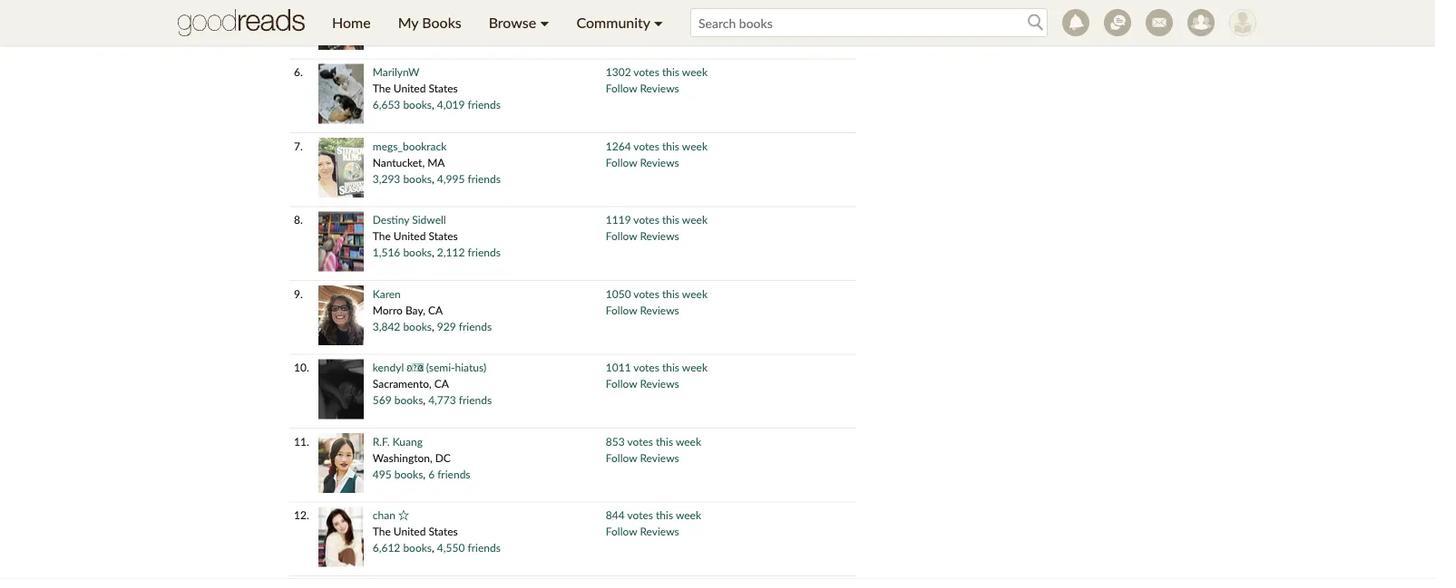 Task type: describe. For each thing, give the bounding box(es) containing it.
ca inside kendyl ʚ♡⃛ɞ (semi-hiatus) sacramento, ca 569 books , 4,773 friends
[[434, 377, 449, 391]]

3,293 books link
[[373, 172, 432, 185]]

, inside megs_bookrack nantucket, ma 3,293 books , 4,995 friends
[[432, 172, 434, 185]]

1302
[[606, 65, 631, 78]]

this for 1119 votes this week
[[662, 213, 680, 226]]

follow for 1264
[[606, 156, 637, 169]]

follow reviews link for 853
[[606, 451, 679, 464]]

marilynw the united states 6,653 books , 4,019 friends
[[373, 65, 501, 111]]

11.
[[294, 435, 309, 448]]

this for 1302 votes this week
[[662, 65, 680, 78]]

follow for 853
[[606, 451, 637, 464]]

r.f. kuang link
[[373, 435, 423, 448]]

follow for 844
[[606, 525, 637, 538]]

destiny sidwell image
[[318, 212, 364, 272]]

reviews for 1050
[[640, 303, 679, 317]]

votes for 1264
[[634, 139, 659, 152]]

, inside 'marilynw the united states 6,653 books , 4,019 friends'
[[432, 98, 434, 111]]

ʚ♡⃛ɞ
[[407, 361, 423, 374]]

6
[[428, 468, 435, 481]]

friends inside kendyl ʚ♡⃛ɞ (semi-hiatus) sacramento, ca 569 books , 4,773 friends
[[459, 394, 492, 407]]

4,995
[[437, 172, 465, 185]]

4,550 friends link
[[437, 542, 501, 555]]

1119
[[606, 213, 631, 226]]

books inside "karen morro bay, ca 3,842 books , 929 friends"
[[403, 320, 432, 333]]

1011
[[606, 361, 631, 374]]

karen morro bay, ca 3,842 books , 929 friends
[[373, 287, 492, 333]]

this for 1011 votes this week
[[662, 361, 680, 374]]

this for 853 votes this week
[[656, 435, 673, 448]]

votes for 1011
[[634, 361, 659, 374]]

follow reviews link for 1050
[[606, 303, 679, 317]]

menu containing home
[[318, 0, 677, 45]]

4,773
[[428, 394, 456, 407]]

votes for 844
[[627, 509, 653, 522]]

4,995 friends link
[[437, 172, 501, 185]]

4,550
[[437, 542, 465, 555]]

this for 1050 votes this week
[[662, 287, 680, 300]]

home
[[332, 14, 371, 31]]

, inside kendyl ʚ♡⃛ɞ (semi-hiatus) sacramento, ca 569 books , 4,773 friends
[[423, 394, 426, 407]]

my group discussions image
[[1104, 9, 1131, 36]]

united for sidwell
[[394, 230, 426, 243]]

, inside r.f. kuang washington, dc 495 books , 6 friends
[[423, 468, 426, 481]]

853 votes this week link
[[606, 435, 701, 448]]

reviews for 844
[[640, 525, 679, 538]]

destiny sidwell link
[[373, 213, 446, 226]]

569 books link
[[373, 394, 423, 407]]

votes for 1050
[[634, 287, 659, 300]]

s.penkevich image
[[318, 0, 364, 50]]

follow reviews link for 1119
[[606, 230, 679, 243]]

mi
[[415, 8, 428, 21]]

my books
[[398, 14, 461, 31]]

megs_bookrack nantucket, ma 3,293 books , 4,995 friends
[[373, 139, 501, 185]]

1011 votes this week link
[[606, 361, 708, 374]]

4,019
[[437, 98, 465, 111]]

follow reviews link for 1011
[[606, 377, 679, 391]]

reviews for 1011
[[640, 377, 679, 391]]

karen image
[[318, 286, 364, 346]]

notifications image
[[1062, 9, 1090, 36]]

1050 votes this week follow reviews
[[606, 287, 708, 317]]

kendyl
[[373, 361, 404, 374]]

megs_bookrack link
[[373, 139, 447, 152]]

r.f. kuang washington, dc 495 books , 6 friends
[[373, 435, 470, 481]]

sacramento,
[[373, 377, 432, 391]]

community ▾ button
[[563, 0, 677, 45]]

follow reviews link for 1264
[[606, 156, 679, 169]]

844
[[606, 509, 625, 522]]

844 votes this week link
[[606, 509, 701, 522]]

2,112 friends link
[[437, 246, 501, 259]]

karen link
[[373, 287, 401, 300]]

, inside holland, mi 4,918 books , 4,997 friends
[[432, 24, 434, 37]]

united inside 'marilynw the united states 6,653 books , 4,019 friends'
[[394, 82, 426, 95]]

3,842
[[373, 320, 400, 333]]

follow for 1011
[[606, 377, 637, 391]]

8.
[[294, 213, 303, 226]]

1302 votes this week follow reviews
[[606, 65, 708, 95]]

4,918 books link
[[373, 24, 432, 37]]

853 votes this week follow reviews
[[606, 435, 701, 464]]

chan ☆ the united states 6,612 books , 4,550 friends
[[373, 509, 501, 555]]

chan
[[373, 509, 395, 522]]

6.
[[294, 65, 303, 78]]

nantucket,
[[373, 156, 425, 169]]

follow reviews link for 1302
[[606, 82, 679, 95]]

4,773 friends link
[[428, 394, 492, 407]]

1264
[[606, 139, 631, 152]]

6,653 books link
[[373, 98, 432, 111]]

569
[[373, 394, 392, 407]]

browse ▾
[[489, 14, 549, 31]]

, inside "karen morro bay, ca 3,842 books , 929 friends"
[[432, 320, 434, 333]]

week for 1011 votes this week follow reviews
[[682, 361, 708, 374]]

4,997
[[437, 24, 465, 37]]

books inside 'marilynw the united states 6,653 books , 4,019 friends'
[[403, 98, 432, 111]]

friends inside "karen morro bay, ca 3,842 books , 929 friends"
[[459, 320, 492, 333]]

marilynw link
[[373, 65, 420, 78]]

3,842 books link
[[373, 320, 432, 333]]

marilynw image
[[318, 64, 364, 124]]

friends inside 'marilynw the united states 6,653 books , 4,019 friends'
[[468, 98, 501, 111]]

the inside 'marilynw the united states 6,653 books , 4,019 friends'
[[373, 82, 391, 95]]

dc
[[435, 451, 451, 464]]

495
[[373, 468, 392, 481]]

☆
[[398, 509, 409, 522]]

books
[[422, 14, 461, 31]]

week for 844 votes this week follow reviews
[[676, 509, 701, 522]]

books inside the chan ☆ the united states 6,612 books , 4,550 friends
[[403, 542, 432, 555]]

browse
[[489, 14, 536, 31]]

reviews for 1302
[[640, 82, 679, 95]]

week for 1050 votes this week follow reviews
[[682, 287, 708, 300]]

1,516
[[373, 246, 400, 259]]

1302 votes this week link
[[606, 65, 708, 78]]

home link
[[318, 0, 384, 45]]

browse ▾ button
[[475, 0, 563, 45]]

ma
[[427, 156, 445, 169]]

holland, mi 4,918 books , 4,997 friends
[[373, 8, 501, 37]]



Task type: vqa. For each thing, say whether or not it's contained in the screenshot.
4,773
yes



Task type: locate. For each thing, give the bounding box(es) containing it.
community ▾
[[577, 14, 663, 31]]

this inside the 844 votes this week follow reviews
[[656, 509, 673, 522]]

0 vertical spatial states
[[429, 82, 458, 95]]

, left 4,550
[[432, 542, 434, 555]]

1011 votes this week follow reviews
[[606, 361, 708, 391]]

destiny
[[373, 213, 409, 226]]

2 vertical spatial united
[[394, 525, 426, 538]]

follow for 1050
[[606, 303, 637, 317]]

week inside 1050 votes this week follow reviews
[[682, 287, 708, 300]]

1050
[[606, 287, 631, 300]]

votes right the 844
[[627, 509, 653, 522]]

week down 1302 votes this week follow reviews
[[682, 139, 708, 152]]

4 follow reviews link from the top
[[606, 230, 679, 243]]

2 united from the top
[[394, 230, 426, 243]]

friends inside the chan ☆ the united states 6,612 books , 4,550 friends
[[468, 542, 501, 555]]

books inside destiny sidwell the united states 1,516 books , 2,112 friends
[[403, 246, 432, 259]]

this inside 1264 votes this week follow reviews
[[662, 139, 680, 152]]

this right "1302"
[[662, 65, 680, 78]]

reviews down 853 votes this week link
[[640, 451, 679, 464]]

my
[[398, 14, 418, 31]]

this right the 844
[[656, 509, 673, 522]]

states inside destiny sidwell the united states 1,516 books , 2,112 friends
[[429, 230, 458, 243]]

follow down 853
[[606, 451, 637, 464]]

reviews down 1264 votes this week link
[[640, 156, 679, 169]]

0 horizontal spatial ▾
[[540, 14, 549, 31]]

friends down hiatus)
[[459, 394, 492, 407]]

6,612
[[373, 542, 400, 555]]

reviews inside 1119 votes this week follow reviews
[[640, 230, 679, 243]]

▾ right the community
[[654, 14, 663, 31]]

6,612 books link
[[373, 542, 432, 555]]

week inside the 844 votes this week follow reviews
[[676, 509, 701, 522]]

follow down 1264
[[606, 156, 637, 169]]

votes inside 1302 votes this week follow reviews
[[634, 65, 659, 78]]

week inside 1011 votes this week follow reviews
[[682, 361, 708, 374]]

united inside destiny sidwell the united states 1,516 books , 2,112 friends
[[394, 230, 426, 243]]

kendyl ʚ♡⃛ɞ (semi-hiatus) sacramento, ca 569 books , 4,773 friends
[[373, 361, 492, 407]]

7 reviews from the top
[[640, 451, 679, 464]]

reviews up 1302 votes this week link
[[640, 8, 679, 21]]

books down sacramento,
[[394, 394, 423, 407]]

929
[[437, 320, 456, 333]]

1119 votes this week link
[[606, 213, 708, 226]]

Search books text field
[[690, 8, 1048, 37]]

3 follow from the top
[[606, 156, 637, 169]]

8 follow reviews link from the top
[[606, 525, 679, 538]]

states inside the chan ☆ the united states 6,612 books , 4,550 friends
[[429, 525, 458, 538]]

books inside holland, mi 4,918 books , 4,997 friends
[[403, 24, 432, 37]]

friends down "dc"
[[437, 468, 470, 481]]

,
[[432, 24, 434, 37], [432, 98, 434, 111], [432, 172, 434, 185], [432, 246, 434, 259], [432, 320, 434, 333], [423, 394, 426, 407], [423, 468, 426, 481], [432, 542, 434, 555]]

chan ☆ image
[[318, 508, 364, 567]]

6 friends link
[[428, 468, 470, 481]]

karen
[[373, 287, 401, 300]]

week inside 1302 votes this week follow reviews
[[682, 65, 708, 78]]

3 the from the top
[[373, 525, 391, 538]]

follow inside 1302 votes this week follow reviews
[[606, 82, 637, 95]]

books down ma at the left top of page
[[403, 172, 432, 185]]

states up 4,550
[[429, 525, 458, 538]]

week down 1011 votes this week follow reviews
[[676, 435, 701, 448]]

follow reviews link down the 1050 votes this week link
[[606, 303, 679, 317]]

states up 4,019
[[429, 82, 458, 95]]

bob builder image
[[1229, 9, 1256, 36]]

1 follow from the top
[[606, 8, 637, 21]]

reviews inside 1302 votes this week follow reviews
[[640, 82, 679, 95]]

ca
[[428, 303, 443, 317], [434, 377, 449, 391]]

states for ☆
[[429, 525, 458, 538]]

this inside 1119 votes this week follow reviews
[[662, 213, 680, 226]]

follow inside 1011 votes this week follow reviews
[[606, 377, 637, 391]]

follow down 1011
[[606, 377, 637, 391]]

9.
[[294, 287, 303, 300]]

follow down "1302"
[[606, 82, 637, 95]]

1119 votes this week follow reviews
[[606, 213, 708, 243]]

states inside 'marilynw the united states 6,653 books , 4,019 friends'
[[429, 82, 458, 95]]

books inside kendyl ʚ♡⃛ɞ (semi-hiatus) sacramento, ca 569 books , 4,773 friends
[[394, 394, 423, 407]]

united for ☆
[[394, 525, 426, 538]]

6 follow from the top
[[606, 377, 637, 391]]

advertisement region
[[873, 0, 1145, 6]]

states for sidwell
[[429, 230, 458, 243]]

this for 844 votes this week
[[656, 509, 673, 522]]

, left 929
[[432, 320, 434, 333]]

friends right 4,997
[[468, 24, 501, 37]]

, left 6
[[423, 468, 426, 481]]

follow for 1119
[[606, 230, 637, 243]]

r.f. kuang image
[[318, 434, 364, 494]]

▾ inside dropdown button
[[540, 14, 549, 31]]

friends right 929
[[459, 320, 492, 333]]

reviews down the 1050 votes this week link
[[640, 303, 679, 317]]

bay,
[[405, 303, 425, 317]]

friends inside destiny sidwell the united states 1,516 books , 2,112 friends
[[468, 246, 501, 259]]

books right 6,612
[[403, 542, 432, 555]]

friends inside megs_bookrack nantucket, ma 3,293 books , 4,995 friends
[[468, 172, 501, 185]]

votes inside 1119 votes this week follow reviews
[[634, 213, 659, 226]]

0 vertical spatial ca
[[428, 303, 443, 317]]

, left 4,997
[[432, 24, 434, 37]]

5 follow from the top
[[606, 303, 637, 317]]

the inside destiny sidwell the united states 1,516 books , 2,112 friends
[[373, 230, 391, 243]]

united up 6,653 books link
[[394, 82, 426, 95]]

morro
[[373, 303, 403, 317]]

2 vertical spatial states
[[429, 525, 458, 538]]

reviews for 853
[[640, 451, 679, 464]]

1,516 books link
[[373, 246, 432, 259]]

0 vertical spatial united
[[394, 82, 426, 95]]

votes inside 1264 votes this week follow reviews
[[634, 139, 659, 152]]

votes inside 1050 votes this week follow reviews
[[634, 287, 659, 300]]

Search for books to add to your shelves search field
[[690, 8, 1048, 37]]

books down washington,
[[394, 468, 423, 481]]

week inside 1264 votes this week follow reviews
[[682, 139, 708, 152]]

follow reviews link for 844
[[606, 525, 679, 538]]

friends right the 4,995
[[468, 172, 501, 185]]

follow reviews link down 853 votes this week link
[[606, 451, 679, 464]]

3 united from the top
[[394, 525, 426, 538]]

books right 6,653 at the left top of page
[[403, 98, 432, 111]]

week for 853 votes this week follow reviews
[[676, 435, 701, 448]]

kendyl ʚ♡⃛ɞ (semi-hiatus) image
[[318, 360, 364, 420]]

week down 1264 votes this week follow reviews
[[682, 213, 708, 226]]

reviews down "1011 votes this week" link
[[640, 377, 679, 391]]

the up 1,516
[[373, 230, 391, 243]]

follow down '1050'
[[606, 303, 637, 317]]

community
[[577, 14, 650, 31]]

7 follow reviews link from the top
[[606, 451, 679, 464]]

6,653
[[373, 98, 400, 111]]

follow reviews link down "1011 votes this week" link
[[606, 377, 679, 391]]

495 books link
[[373, 468, 423, 481]]

3 follow reviews link from the top
[[606, 156, 679, 169]]

1264 votes this week follow reviews
[[606, 139, 708, 169]]

votes right 1264
[[634, 139, 659, 152]]

votes right 1119
[[634, 213, 659, 226]]

5 follow reviews link from the top
[[606, 303, 679, 317]]

follow inside 1119 votes this week follow reviews
[[606, 230, 637, 243]]

2,112
[[437, 246, 465, 259]]

follow reviews link up 1302 votes this week link
[[606, 8, 679, 21]]

follow inside 1050 votes this week follow reviews
[[606, 303, 637, 317]]

3 reviews from the top
[[640, 156, 679, 169]]

follow down the 844
[[606, 525, 637, 538]]

friends inside r.f. kuang washington, dc 495 books , 6 friends
[[437, 468, 470, 481]]

week for 1264 votes this week follow reviews
[[682, 139, 708, 152]]

1 ▾ from the left
[[540, 14, 549, 31]]

follow for 1302
[[606, 82, 637, 95]]

reviews
[[640, 8, 679, 21], [640, 82, 679, 95], [640, 156, 679, 169], [640, 230, 679, 243], [640, 303, 679, 317], [640, 377, 679, 391], [640, 451, 679, 464], [640, 525, 679, 538]]

5 reviews from the top
[[640, 303, 679, 317]]

friends inside holland, mi 4,918 books , 4,997 friends
[[468, 24, 501, 37]]

3 states from the top
[[429, 525, 458, 538]]

▾ inside dropdown button
[[654, 14, 663, 31]]

4,918
[[373, 24, 400, 37]]

844 votes this week follow reviews
[[606, 509, 701, 538]]

929 friends link
[[437, 320, 492, 333]]

follow reviews link down 1302 votes this week link
[[606, 82, 679, 95]]

follow reviews
[[606, 8, 679, 21]]

2 follow from the top
[[606, 82, 637, 95]]

1 reviews from the top
[[640, 8, 679, 21]]

reviews for 1119
[[640, 230, 679, 243]]

follow reviews link down 1264 votes this week link
[[606, 156, 679, 169]]

menu
[[318, 0, 677, 45]]

2 reviews from the top
[[640, 82, 679, 95]]

reviews inside 1264 votes this week follow reviews
[[640, 156, 679, 169]]

reviews down 1119 votes this week link
[[640, 230, 679, 243]]

follow reviews link down 1119 votes this week link
[[606, 230, 679, 243]]

kuang
[[392, 435, 423, 448]]

friends
[[468, 24, 501, 37], [468, 98, 501, 111], [468, 172, 501, 185], [468, 246, 501, 259], [459, 320, 492, 333], [459, 394, 492, 407], [437, 468, 470, 481], [468, 542, 501, 555]]

friends right 4,550
[[468, 542, 501, 555]]

united inside the chan ☆ the united states 6,612 books , 4,550 friends
[[394, 525, 426, 538]]

reviews inside 1011 votes this week follow reviews
[[640, 377, 679, 391]]

reviews for 1264
[[640, 156, 679, 169]]

this for 1264 votes this week
[[662, 139, 680, 152]]

follow reviews link down 844 votes this week link
[[606, 525, 679, 538]]

books right 1,516
[[403, 246, 432, 259]]

follow inside 1264 votes this week follow reviews
[[606, 156, 637, 169]]

week inside "853 votes this week follow reviews"
[[676, 435, 701, 448]]

7 follow from the top
[[606, 451, 637, 464]]

megs_bookrack image
[[318, 138, 364, 198]]

follow up "1302"
[[606, 8, 637, 21]]

1 horizontal spatial ▾
[[654, 14, 663, 31]]

, left 4,773
[[423, 394, 426, 407]]

united down ☆
[[394, 525, 426, 538]]

week down 1050 votes this week follow reviews
[[682, 361, 708, 374]]

0 vertical spatial the
[[373, 82, 391, 95]]

12.
[[294, 509, 309, 522]]

2 vertical spatial the
[[373, 525, 391, 538]]

books inside megs_bookrack nantucket, ma 3,293 books , 4,995 friends
[[403, 172, 432, 185]]

reviews down 1302 votes this week link
[[640, 82, 679, 95]]

my books link
[[384, 0, 475, 45]]

follow reviews link
[[606, 8, 679, 21], [606, 82, 679, 95], [606, 156, 679, 169], [606, 230, 679, 243], [606, 303, 679, 317], [606, 377, 679, 391], [606, 451, 679, 464], [606, 525, 679, 538]]

1 follow reviews link from the top
[[606, 8, 679, 21]]

1 vertical spatial ca
[[434, 377, 449, 391]]

week down 1119 votes this week follow reviews
[[682, 287, 708, 300]]

2 states from the top
[[429, 230, 458, 243]]

the up 6,653 at the left top of page
[[373, 82, 391, 95]]

6 follow reviews link from the top
[[606, 377, 679, 391]]

marilynw
[[373, 65, 420, 78]]

1050 votes this week link
[[606, 287, 708, 300]]

3,293
[[373, 172, 400, 185]]

votes inside the 844 votes this week follow reviews
[[627, 509, 653, 522]]

ca inside "karen morro bay, ca 3,842 books , 929 friends"
[[428, 303, 443, 317]]

2 ▾ from the left
[[654, 14, 663, 31]]

follow down 1119
[[606, 230, 637, 243]]

week for 1119 votes this week follow reviews
[[682, 213, 708, 226]]

week right "1302"
[[682, 65, 708, 78]]

sidwell
[[412, 213, 446, 226]]

1 the from the top
[[373, 82, 391, 95]]

2 the from the top
[[373, 230, 391, 243]]

the inside the chan ☆ the united states 6,612 books , 4,550 friends
[[373, 525, 391, 538]]

the
[[373, 82, 391, 95], [373, 230, 391, 243], [373, 525, 391, 538]]

6 reviews from the top
[[640, 377, 679, 391]]

, left 4,019
[[432, 98, 434, 111]]

this right 1011
[[662, 361, 680, 374]]

(semi-
[[426, 361, 455, 374]]

hiatus)
[[455, 361, 486, 374]]

▾ right browse
[[540, 14, 549, 31]]

7.
[[294, 139, 303, 152]]

votes right '1050'
[[634, 287, 659, 300]]

this right 1264
[[662, 139, 680, 152]]

4 reviews from the top
[[640, 230, 679, 243]]

853
[[606, 435, 625, 448]]

reviews inside "853 votes this week follow reviews"
[[640, 451, 679, 464]]

this right 853
[[656, 435, 673, 448]]

votes for 1302
[[634, 65, 659, 78]]

votes inside "853 votes this week follow reviews"
[[627, 435, 653, 448]]

ca up 929
[[428, 303, 443, 317]]

ca up 4,773
[[434, 377, 449, 391]]

1 vertical spatial states
[[429, 230, 458, 243]]

follow
[[606, 8, 637, 21], [606, 82, 637, 95], [606, 156, 637, 169], [606, 230, 637, 243], [606, 303, 637, 317], [606, 377, 637, 391], [606, 451, 637, 464], [606, 525, 637, 538]]

books inside r.f. kuang washington, dc 495 books , 6 friends
[[394, 468, 423, 481]]

4,019 friends link
[[437, 98, 501, 111]]

friend requests image
[[1187, 9, 1215, 36]]

1264 votes this week link
[[606, 139, 708, 152]]

megs_bookrack
[[373, 139, 447, 152]]

friends right 2,112
[[468, 246, 501, 259]]

reviews down 844 votes this week link
[[640, 525, 679, 538]]

▾ for browse ▾
[[540, 14, 549, 31]]

votes for 1119
[[634, 213, 659, 226]]

this inside "853 votes this week follow reviews"
[[656, 435, 673, 448]]

books down the bay,
[[403, 320, 432, 333]]

10.
[[294, 361, 309, 374]]

reviews inside 1050 votes this week follow reviews
[[640, 303, 679, 317]]

votes right 1011
[[634, 361, 659, 374]]

the for destiny sidwell the united states 1,516 books , 2,112 friends
[[373, 230, 391, 243]]

united down 'destiny sidwell' link
[[394, 230, 426, 243]]

holland,
[[373, 8, 412, 21]]

week for 1302 votes this week follow reviews
[[682, 65, 708, 78]]

reviews inside the 844 votes this week follow reviews
[[640, 525, 679, 538]]

this inside 1050 votes this week follow reviews
[[662, 287, 680, 300]]

r.f.
[[373, 435, 390, 448]]

books
[[403, 24, 432, 37], [403, 98, 432, 111], [403, 172, 432, 185], [403, 246, 432, 259], [403, 320, 432, 333], [394, 394, 423, 407], [394, 468, 423, 481], [403, 542, 432, 555]]

week inside 1119 votes this week follow reviews
[[682, 213, 708, 226]]

this right '1050'
[[662, 287, 680, 300]]

chan ☆ link
[[373, 509, 409, 522]]

1 states from the top
[[429, 82, 458, 95]]

4,997 friends link
[[437, 24, 501, 37]]

votes right 853
[[627, 435, 653, 448]]

this inside 1011 votes this week follow reviews
[[662, 361, 680, 374]]

1 vertical spatial united
[[394, 230, 426, 243]]

1 united from the top
[[394, 82, 426, 95]]

8 follow from the top
[[606, 525, 637, 538]]

destiny sidwell the united states 1,516 books , 2,112 friends
[[373, 213, 501, 259]]

this right 1119
[[662, 213, 680, 226]]

▾
[[540, 14, 549, 31], [654, 14, 663, 31]]

follow inside the 844 votes this week follow reviews
[[606, 525, 637, 538]]

, down ma at the left top of page
[[432, 172, 434, 185]]

friends right 4,019
[[468, 98, 501, 111]]

2 follow reviews link from the top
[[606, 82, 679, 95]]

▾ for community ▾
[[654, 14, 663, 31]]

8 reviews from the top
[[640, 525, 679, 538]]

, inside the chan ☆ the united states 6,612 books , 4,550 friends
[[432, 542, 434, 555]]

4 follow from the top
[[606, 230, 637, 243]]

, left 2,112
[[432, 246, 434, 259]]

week right the 844
[[676, 509, 701, 522]]

votes for 853
[[627, 435, 653, 448]]

follow inside "853 votes this week follow reviews"
[[606, 451, 637, 464]]

inbox image
[[1146, 9, 1173, 36]]

this inside 1302 votes this week follow reviews
[[662, 65, 680, 78]]

votes right "1302"
[[634, 65, 659, 78]]

states up 2,112
[[429, 230, 458, 243]]

votes inside 1011 votes this week follow reviews
[[634, 361, 659, 374]]

, inside destiny sidwell the united states 1,516 books , 2,112 friends
[[432, 246, 434, 259]]

1 vertical spatial the
[[373, 230, 391, 243]]

kendyl ʚ♡⃛ɞ (semi-hiatus) link
[[373, 361, 486, 374]]

washington,
[[373, 451, 432, 464]]

the for chan ☆ the united states 6,612 books , 4,550 friends
[[373, 525, 391, 538]]

the down chan
[[373, 525, 391, 538]]

books down mi
[[403, 24, 432, 37]]



